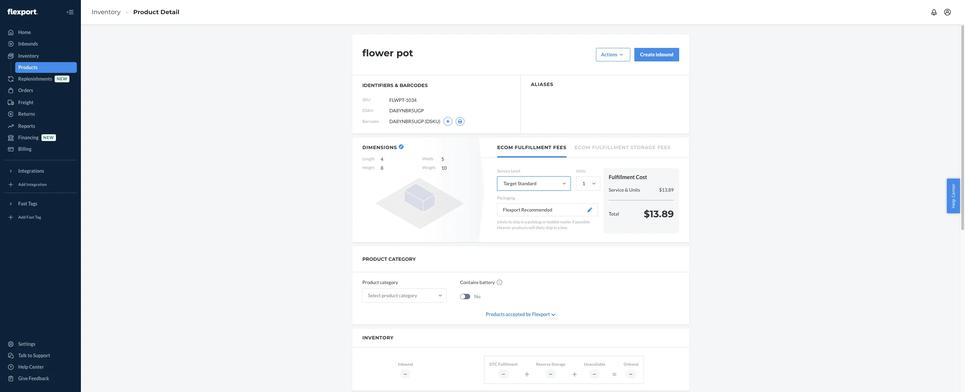 Task type: describe. For each thing, give the bounding box(es) containing it.
select product category
[[368, 292, 417, 298]]

0 horizontal spatial center
[[29, 364, 44, 370]]

fulfillment for dtc fulfillment
[[499, 362, 518, 367]]

0 horizontal spatial storage
[[552, 362, 566, 367]]

orders link
[[4, 85, 77, 96]]

10
[[442, 165, 447, 171]]

freight link
[[4, 97, 77, 108]]

home
[[18, 29, 31, 35]]

billing link
[[4, 144, 77, 155]]

2 horizontal spatial inventory
[[363, 335, 394, 341]]

dtc fulfillment
[[490, 362, 518, 367]]

0 horizontal spatial help
[[18, 364, 28, 370]]

breadcrumbs navigation
[[86, 2, 185, 22]]

level
[[511, 168, 521, 173]]

new for financing
[[43, 135, 54, 140]]

actions button
[[597, 48, 631, 61]]

cost
[[636, 174, 648, 180]]

1 vertical spatial a
[[558, 225, 560, 230]]

ecom for ecom fulfillment storage fees
[[575, 144, 591, 150]]

settings link
[[4, 339, 77, 350]]

tags
[[28, 201, 37, 206]]

tag
[[35, 215, 41, 220]]

help center inside help center button
[[951, 184, 957, 208]]

print image
[[458, 119, 463, 123]]

integrations
[[18, 168, 44, 174]]

create
[[641, 52, 655, 57]]

fast inside dropdown button
[[18, 201, 27, 206]]

inventory inside breadcrumbs "navigation"
[[92, 8, 121, 16]]

will
[[529, 225, 535, 230]]

flexport recommended
[[503, 207, 553, 213]]

ecom for ecom fulfillment fees
[[498, 144, 514, 150]]

dtc
[[490, 362, 498, 367]]

2 + from the left
[[573, 369, 578, 379]]

help center button
[[948, 179, 961, 213]]

replenishments
[[18, 76, 52, 82]]

detail
[[161, 8, 179, 16]]

add integration link
[[4, 179, 77, 190]]

flexport inside flexport recommended button
[[503, 207, 521, 213]]

contains
[[460, 279, 479, 285]]

integrations button
[[4, 166, 77, 176]]

fulfillment cost
[[609, 174, 648, 180]]

0 horizontal spatial units
[[577, 168, 586, 173]]

da8ynbr5ugp for da8ynbr5ugp (dsku)
[[390, 118, 424, 124]]

add fast tag
[[18, 215, 41, 220]]

inbounds
[[18, 41, 38, 47]]

fees inside tab
[[658, 144, 671, 150]]

target
[[504, 181, 517, 186]]

tab list containing ecom fulfillment fees
[[481, 138, 690, 158]]

integration
[[26, 182, 47, 187]]

products for products accepted by flexport
[[486, 311, 505, 317]]

product category
[[363, 256, 416, 262]]

service & units
[[609, 187, 641, 193]]

fast tags button
[[4, 198, 77, 209]]

dsku
[[363, 108, 374, 113]]

inbounds link
[[4, 38, 77, 49]]

1 vertical spatial units
[[630, 187, 641, 193]]

product category
[[363, 279, 398, 285]]

to for likely
[[509, 219, 512, 224]]

identifiers
[[363, 82, 394, 88]]

flexport recommended button
[[498, 204, 598, 216]]

reserve storage
[[537, 362, 566, 367]]

width
[[423, 156, 434, 161]]

add fast tag link
[[4, 212, 77, 223]]

1 + from the left
[[525, 369, 530, 379]]

0 horizontal spatial inventory
[[18, 53, 39, 59]]

flower
[[363, 47, 394, 59]]

actions
[[602, 52, 618, 57]]

create inbound button
[[635, 48, 680, 61]]

0 horizontal spatial inventory link
[[4, 51, 77, 61]]

new for replenishments
[[57, 76, 67, 81]]

da8ynbr5ugp (dsku)
[[390, 118, 441, 124]]

financing
[[18, 135, 39, 140]]

1 horizontal spatial in
[[554, 225, 557, 230]]

flower pot
[[363, 47, 414, 59]]

aliases
[[531, 81, 554, 87]]

target standard
[[504, 181, 537, 186]]

add integration
[[18, 182, 47, 187]]

products for products
[[18, 64, 37, 70]]

possible.
[[576, 219, 591, 224]]

ecom fulfillment fees tab
[[498, 138, 567, 158]]

feedback
[[29, 375, 49, 381]]

likely to ship in a polybag or bubble mailer if possible. heavier products will likely ship in a box.
[[498, 219, 591, 230]]

ecom fulfillment storage fees tab
[[575, 138, 671, 156]]

returns
[[18, 111, 35, 117]]

add for add integration
[[18, 182, 26, 187]]

product
[[382, 292, 398, 298]]

length
[[363, 156, 375, 161]]

1 horizontal spatial flexport
[[532, 311, 550, 317]]

help center link
[[4, 362, 77, 372]]

reserve
[[537, 362, 551, 367]]

(dsku)
[[425, 118, 441, 124]]

accepted
[[506, 311, 525, 317]]

home link
[[4, 27, 77, 38]]

reports
[[18, 123, 35, 129]]

likely
[[536, 225, 545, 230]]

heavier
[[498, 225, 512, 230]]

orders
[[18, 87, 33, 93]]

mailer
[[561, 219, 572, 224]]

no
[[475, 293, 481, 299]]

unavailable
[[584, 362, 606, 367]]

weight
[[423, 165, 436, 170]]

close navigation image
[[66, 8, 74, 16]]

open account menu image
[[944, 8, 952, 16]]



Task type: vqa. For each thing, say whether or not it's contained in the screenshot.
Reserve Storage
yes



Task type: locate. For each thing, give the bounding box(es) containing it.
0 vertical spatial help center
[[951, 184, 957, 208]]

storage
[[631, 144, 656, 150], [552, 362, 566, 367]]

product for product category
[[363, 279, 379, 285]]

add for add fast tag
[[18, 215, 26, 220]]

0 vertical spatial in
[[521, 219, 525, 224]]

talk
[[18, 353, 27, 358]]

service down fulfillment cost
[[609, 187, 624, 193]]

0 horizontal spatial product
[[133, 8, 159, 16]]

service level
[[498, 168, 521, 173]]

fast left tags
[[18, 201, 27, 206]]

new
[[57, 76, 67, 81], [43, 135, 54, 140]]

ship
[[513, 219, 521, 224], [546, 225, 553, 230]]

height
[[363, 165, 375, 170]]

1 horizontal spatial &
[[625, 187, 629, 193]]

― down dtc fulfillment
[[502, 371, 506, 376]]

center
[[951, 184, 957, 198], [29, 364, 44, 370]]

ship up the products
[[513, 219, 521, 224]]

product inside breadcrumbs "navigation"
[[133, 8, 159, 16]]

1 vertical spatial help center
[[18, 364, 44, 370]]

1 horizontal spatial help
[[951, 199, 957, 208]]

polybag
[[528, 219, 542, 224]]

category
[[389, 256, 416, 262]]

open notifications image
[[931, 8, 939, 16]]

total
[[609, 211, 620, 217]]

$13.89 for service & units
[[660, 187, 674, 193]]

fulfillment for ecom fulfillment fees
[[515, 144, 552, 150]]

inventory link
[[92, 8, 121, 16], [4, 51, 77, 61]]

da8ynbr5ugp for da8ynbr5ugp
[[390, 108, 424, 113]]

1 horizontal spatial products
[[486, 311, 505, 317]]

0 horizontal spatial new
[[43, 135, 54, 140]]

service for service level
[[498, 168, 511, 173]]

ecom inside ecom fulfillment storage fees tab
[[575, 144, 591, 150]]

8
[[381, 165, 384, 171]]

0 horizontal spatial a
[[525, 219, 527, 224]]

1 horizontal spatial category
[[399, 292, 417, 298]]

― down onhand
[[629, 371, 634, 376]]

0 horizontal spatial category
[[380, 279, 398, 285]]

da8ynbr5ugp left (dsku)
[[390, 118, 424, 124]]

ship down bubble
[[546, 225, 553, 230]]

0 vertical spatial help
[[951, 199, 957, 208]]

new down products link
[[57, 76, 67, 81]]

fees inside tab
[[554, 144, 567, 150]]

center inside button
[[951, 184, 957, 198]]

ecom inside ecom fulfillment fees tab
[[498, 144, 514, 150]]

1 horizontal spatial ecom
[[575, 144, 591, 150]]

give
[[18, 375, 28, 381]]

=
[[613, 369, 617, 379]]

0 horizontal spatial service
[[498, 168, 511, 173]]

1 ecom from the left
[[498, 144, 514, 150]]

to
[[509, 219, 512, 224], [28, 353, 32, 358]]

storage inside tab
[[631, 144, 656, 150]]

1 vertical spatial in
[[554, 225, 557, 230]]

recommended
[[522, 207, 553, 213]]

― for dtc fulfillment
[[502, 371, 506, 376]]

0 vertical spatial flexport
[[503, 207, 521, 213]]

a
[[525, 219, 527, 224], [558, 225, 560, 230]]

product up select
[[363, 279, 379, 285]]

1 vertical spatial help
[[18, 364, 28, 370]]

1 vertical spatial inventory
[[18, 53, 39, 59]]

1 horizontal spatial a
[[558, 225, 560, 230]]

flexport logo image
[[7, 9, 38, 15]]

2 vertical spatial inventory
[[363, 335, 394, 341]]

1 horizontal spatial +
[[573, 369, 578, 379]]

0 vertical spatial $13.89
[[660, 187, 674, 193]]

category up product
[[380, 279, 398, 285]]

― for onhand
[[629, 371, 634, 376]]

to right talk
[[28, 353, 32, 358]]

2 add from the top
[[18, 215, 26, 220]]

product
[[363, 256, 388, 262]]

0 horizontal spatial in
[[521, 219, 525, 224]]

fast
[[18, 201, 27, 206], [26, 215, 34, 220]]

by
[[526, 311, 531, 317]]

None text field
[[390, 93, 440, 106]]

0 horizontal spatial ship
[[513, 219, 521, 224]]

― down 'unavailable'
[[593, 371, 597, 376]]

2 fees from the left
[[658, 144, 671, 150]]

4 ― from the left
[[593, 371, 597, 376]]

1 horizontal spatial inventory link
[[92, 8, 121, 16]]

& for service
[[625, 187, 629, 193]]

barcodes
[[363, 119, 379, 124]]

returns link
[[4, 109, 77, 119]]

service for service & units
[[609, 187, 624, 193]]

1 horizontal spatial units
[[630, 187, 641, 193]]

add left "integration"
[[18, 182, 26, 187]]

service left level
[[498, 168, 511, 173]]

inventory link inside breadcrumbs "navigation"
[[92, 8, 121, 16]]

1 vertical spatial fast
[[26, 215, 34, 220]]

5
[[442, 156, 444, 162]]

& down fulfillment cost
[[625, 187, 629, 193]]

products left accepted
[[486, 311, 505, 317]]

help center
[[951, 184, 957, 208], [18, 364, 44, 370]]

to right likely
[[509, 219, 512, 224]]

1 vertical spatial product
[[363, 279, 379, 285]]

category right product
[[399, 292, 417, 298]]

1 ― from the left
[[404, 371, 408, 376]]

& left barcodes
[[395, 82, 399, 88]]

products up replenishments
[[18, 64, 37, 70]]

1 horizontal spatial center
[[951, 184, 957, 198]]

help center inside help center link
[[18, 364, 44, 370]]

bubble
[[548, 219, 560, 224]]

1 add from the top
[[18, 182, 26, 187]]

give feedback button
[[4, 373, 77, 384]]

4
[[381, 156, 384, 162]]

units up 1
[[577, 168, 586, 173]]

standard
[[518, 181, 537, 186]]

ecom fulfillment storage fees
[[575, 144, 671, 150]]

― for unavailable
[[593, 371, 597, 376]]

category
[[380, 279, 398, 285], [399, 292, 417, 298]]

2 da8ynbr5ugp from the top
[[390, 118, 424, 124]]

packaging
[[498, 195, 516, 200]]

3 ― from the left
[[549, 371, 553, 376]]

0 vertical spatial a
[[525, 219, 527, 224]]

5 ― from the left
[[629, 371, 634, 376]]

1 horizontal spatial service
[[609, 187, 624, 193]]

0 horizontal spatial products
[[18, 64, 37, 70]]

0 vertical spatial to
[[509, 219, 512, 224]]

a left box.
[[558, 225, 560, 230]]

product detail link
[[133, 8, 179, 16]]

add
[[18, 182, 26, 187], [18, 215, 26, 220]]

flexport
[[503, 207, 521, 213], [532, 311, 550, 317]]

units down fulfillment cost
[[630, 187, 641, 193]]

& for identifiers
[[395, 82, 399, 88]]

1 vertical spatial da8ynbr5ugp
[[390, 118, 424, 124]]

1 vertical spatial ship
[[546, 225, 553, 230]]

contains battery
[[460, 279, 495, 285]]

identifiers & barcodes
[[363, 82, 428, 88]]

0 vertical spatial units
[[577, 168, 586, 173]]

1 horizontal spatial help center
[[951, 184, 957, 208]]

to inside button
[[28, 353, 32, 358]]

inventory
[[92, 8, 121, 16], [18, 53, 39, 59], [363, 335, 394, 341]]

fulfillment
[[515, 144, 552, 150], [593, 144, 629, 150], [609, 174, 635, 180], [499, 362, 518, 367]]

0 horizontal spatial flexport
[[503, 207, 521, 213]]

5 height
[[363, 156, 444, 170]]

0 vertical spatial fast
[[18, 201, 27, 206]]

if
[[573, 219, 575, 224]]

0 horizontal spatial &
[[395, 82, 399, 88]]

― down the inbound
[[404, 371, 408, 376]]

in down bubble
[[554, 225, 557, 230]]

1 horizontal spatial inventory
[[92, 8, 121, 16]]

1 da8ynbr5ugp from the top
[[390, 108, 424, 113]]

0 horizontal spatial ecom
[[498, 144, 514, 150]]

flexport down packaging
[[503, 207, 521, 213]]

fulfillment inside tab
[[515, 144, 552, 150]]

1 vertical spatial category
[[399, 292, 417, 298]]

0 vertical spatial category
[[380, 279, 398, 285]]

inbound
[[656, 52, 674, 57]]

2 ― from the left
[[502, 371, 506, 376]]

talk to support
[[18, 353, 50, 358]]

0 horizontal spatial help center
[[18, 364, 44, 370]]

in up the products
[[521, 219, 525, 224]]

0 horizontal spatial to
[[28, 353, 32, 358]]

1 vertical spatial &
[[625, 187, 629, 193]]

storage up the cost at top right
[[631, 144, 656, 150]]

billing
[[18, 146, 32, 152]]

1 vertical spatial inventory link
[[4, 51, 77, 61]]

to for talk
[[28, 353, 32, 358]]

&
[[395, 82, 399, 88], [625, 187, 629, 193]]

reports link
[[4, 121, 77, 132]]

0 vertical spatial products
[[18, 64, 37, 70]]

help inside button
[[951, 199, 957, 208]]

1 vertical spatial to
[[28, 353, 32, 358]]

1 horizontal spatial storage
[[631, 144, 656, 150]]

1 horizontal spatial to
[[509, 219, 512, 224]]

in
[[521, 219, 525, 224], [554, 225, 557, 230]]

0 vertical spatial inventory
[[92, 8, 121, 16]]

pencil alt image
[[400, 145, 403, 148]]

flexport right by
[[532, 311, 550, 317]]

1 vertical spatial center
[[29, 364, 44, 370]]

1 vertical spatial storage
[[552, 362, 566, 367]]

storage right "reserve"
[[552, 362, 566, 367]]

1 horizontal spatial fees
[[658, 144, 671, 150]]

settings
[[18, 341, 35, 347]]

da8ynbr5ugp up the da8ynbr5ugp (dsku)
[[390, 108, 424, 113]]

1 vertical spatial $13.89
[[644, 208, 674, 220]]

pot
[[397, 47, 414, 59]]

0 vertical spatial add
[[18, 182, 26, 187]]

1 vertical spatial products
[[486, 311, 505, 317]]

product for product detail
[[133, 8, 159, 16]]

0 vertical spatial storage
[[631, 144, 656, 150]]

+
[[525, 369, 530, 379], [573, 369, 578, 379]]

or
[[543, 219, 547, 224]]

service
[[498, 168, 511, 173], [609, 187, 624, 193]]

to inside likely to ship in a polybag or bubble mailer if possible. heavier products will likely ship in a box.
[[509, 219, 512, 224]]

― for inbound
[[404, 371, 408, 376]]

give feedback
[[18, 375, 49, 381]]

$13.89 for total
[[644, 208, 674, 220]]

new down reports link
[[43, 135, 54, 140]]

0 vertical spatial &
[[395, 82, 399, 88]]

add down fast tags
[[18, 215, 26, 220]]

chevron down image
[[552, 312, 556, 317]]

plus image
[[446, 119, 451, 123]]

support
[[33, 353, 50, 358]]

a up the products
[[525, 219, 527, 224]]

1 vertical spatial new
[[43, 135, 54, 140]]

talk to support button
[[4, 350, 77, 361]]

pen image
[[588, 208, 593, 212]]

0 vertical spatial center
[[951, 184, 957, 198]]

products link
[[15, 62, 77, 73]]

fast tags
[[18, 201, 37, 206]]

0 vertical spatial da8ynbr5ugp
[[390, 108, 424, 113]]

2 ecom from the left
[[575, 144, 591, 150]]

0 vertical spatial product
[[133, 8, 159, 16]]

product detail
[[133, 8, 179, 16]]

0 vertical spatial inventory link
[[92, 8, 121, 16]]

dimensions
[[363, 144, 397, 150]]

0 vertical spatial ship
[[513, 219, 521, 224]]

fees
[[554, 144, 567, 150], [658, 144, 671, 150]]

da8ynbr5ugp
[[390, 108, 424, 113], [390, 118, 424, 124]]

1 vertical spatial service
[[609, 187, 624, 193]]

product left 'detail'
[[133, 8, 159, 16]]

create inbound
[[641, 52, 674, 57]]

tab list
[[481, 138, 690, 158]]

battery
[[480, 279, 495, 285]]

1 fees from the left
[[554, 144, 567, 150]]

0 vertical spatial new
[[57, 76, 67, 81]]

0 horizontal spatial +
[[525, 369, 530, 379]]

fulfillment inside tab
[[593, 144, 629, 150]]

1 horizontal spatial new
[[57, 76, 67, 81]]

likely
[[498, 219, 508, 224]]

1 vertical spatial flexport
[[532, 311, 550, 317]]

― down reserve storage
[[549, 371, 553, 376]]

1 horizontal spatial product
[[363, 279, 379, 285]]

1 vertical spatial add
[[18, 215, 26, 220]]

0 vertical spatial service
[[498, 168, 511, 173]]

1 horizontal spatial ship
[[546, 225, 553, 230]]

― for reserve storage
[[549, 371, 553, 376]]

fast left tag
[[26, 215, 34, 220]]

fulfillment for ecom fulfillment storage fees
[[593, 144, 629, 150]]

―
[[404, 371, 408, 376], [502, 371, 506, 376], [549, 371, 553, 376], [593, 371, 597, 376], [629, 371, 634, 376]]

0 horizontal spatial fees
[[554, 144, 567, 150]]



